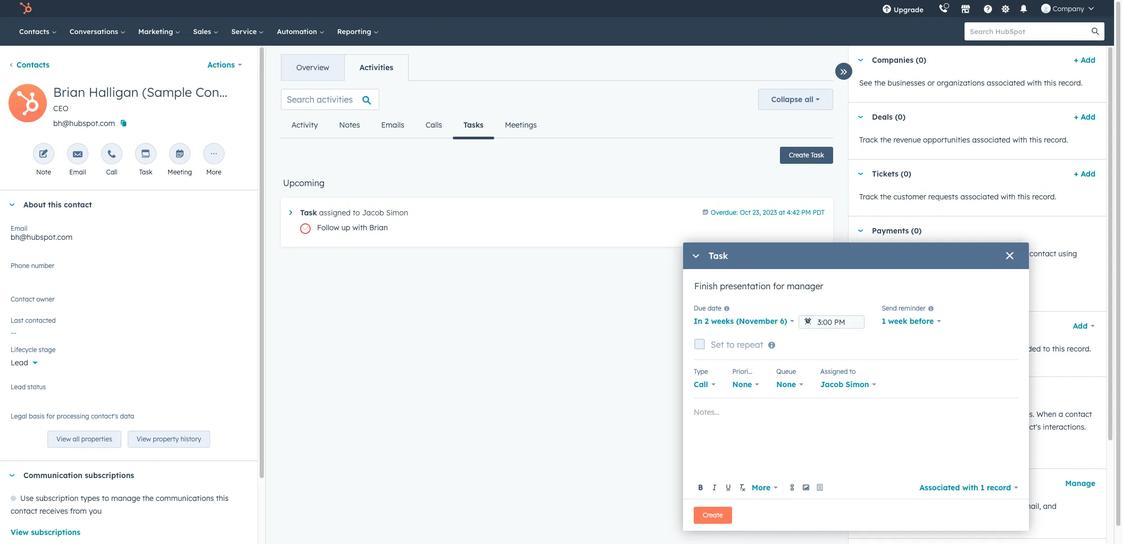 Task type: describe. For each thing, give the bounding box(es) containing it.
your
[[947, 344, 963, 354]]

legal basis for processing contact's data
[[11, 412, 134, 420]]

calls
[[426, 120, 442, 130]]

0 vertical spatial contact's
[[91, 412, 118, 420]]

the for businesses
[[874, 78, 886, 88]]

up
[[341, 223, 350, 233]]

search button
[[1087, 22, 1105, 40]]

deals (0) button
[[849, 103, 1070, 131]]

subscriptions for communication subscriptions
[[85, 471, 134, 481]]

credit
[[951, 422, 971, 432]]

caret image for deals (0)
[[857, 116, 864, 118]]

Search activities search field
[[281, 89, 379, 110]]

search image
[[1092, 28, 1099, 35]]

menu containing company
[[875, 0, 1101, 17]]

marketplaces image
[[961, 5, 970, 14]]

assigned
[[821, 368, 848, 376]]

meeting
[[168, 168, 192, 176]]

owner up last contacted
[[23, 300, 44, 309]]

associated for payments
[[958, 249, 996, 259]]

more image
[[209, 150, 219, 160]]

tasks button
[[453, 112, 494, 139]]

task inside button
[[811, 151, 824, 159]]

manage
[[1065, 479, 1096, 488]]

files
[[888, 344, 902, 354]]

lead status
[[11, 383, 46, 391]]

organizations
[[937, 78, 985, 88]]

subscription
[[36, 494, 78, 503]]

(0) for deals (0)
[[895, 112, 906, 122]]

the inside use subscription types to manage the communications this contact receives from you
[[142, 494, 154, 503]]

last contacted
[[11, 317, 56, 325]]

payments (0) button
[[849, 217, 1091, 245]]

marketplaces button
[[954, 0, 977, 17]]

1 week before button
[[882, 314, 941, 329]]

meetings
[[505, 120, 537, 130]]

last
[[11, 317, 24, 325]]

deals
[[872, 112, 893, 122]]

create task button
[[780, 147, 833, 164]]

jacob inside popup button
[[821, 380, 843, 389]]

(0) for companies (0)
[[916, 55, 926, 65]]

stage
[[39, 346, 56, 354]]

0 vertical spatial more
[[206, 168, 221, 176]]

send reminder
[[882, 304, 926, 312]]

call image
[[107, 150, 117, 160]]

lead for lead
[[11, 358, 28, 368]]

email for email
[[69, 168, 86, 176]]

contact inside attribute contacts created to marketing activities. when a contact is created, hubspot gives credit to all that contact's interactions.
[[1065, 410, 1092, 419]]

jacob simon image
[[1041, 4, 1051, 13]]

manage
[[111, 494, 140, 503]]

list memberships
[[872, 479, 938, 488]]

revenue
[[894, 135, 921, 145]]

date
[[708, 304, 722, 312]]

call inside popup button
[[694, 380, 708, 389]]

note
[[36, 168, 51, 176]]

use for subscription
[[20, 494, 34, 503]]

lead for lead status
[[11, 383, 26, 391]]

see for see the files attached to your activities or uploaded to this record.
[[859, 344, 872, 354]]

activity button
[[281, 112, 328, 138]]

overdue: oct 23, 2023 at 4:42 pm pdt
[[711, 209, 825, 217]]

settings image
[[1001, 5, 1011, 14]]

caret image for contact create attribution
[[857, 390, 864, 393]]

email bh@hubspot.com
[[11, 225, 72, 242]]

meeting image
[[175, 150, 185, 160]]

subscriptions for view subscriptions
[[31, 528, 80, 538]]

automation.
[[859, 515, 902, 524]]

none button for priority
[[732, 377, 759, 392]]

activities
[[965, 344, 996, 354]]

record inside use lists to segment this record for reporting, email, and automation.
[[947, 502, 969, 511]]

hubspot image
[[19, 2, 32, 15]]

1 inside 1 week before popup button
[[882, 317, 886, 326]]

with inside upcoming feed
[[352, 223, 367, 233]]

view for view subscriptions
[[11, 528, 29, 538]]

Last contacted text field
[[11, 323, 247, 340]]

phone
[[11, 262, 29, 270]]

reminder
[[899, 304, 926, 312]]

oct
[[740, 209, 751, 217]]

and inside 'collect and track payments associated with this contact using hubspot payments.'
[[885, 249, 899, 259]]

contacts
[[892, 410, 923, 419]]

associated for opportunities
[[972, 135, 1011, 145]]

attribution
[[929, 387, 970, 396]]

automation link
[[271, 17, 331, 46]]

activity
[[292, 120, 318, 130]]

that
[[993, 422, 1007, 432]]

is
[[859, 422, 865, 432]]

jacob inside upcoming feed
[[362, 208, 384, 218]]

this inside dropdown button
[[48, 200, 62, 210]]

email for email bh@hubspot.com
[[11, 225, 27, 233]]

add for track the customer requests associated with this record.
[[1081, 169, 1096, 179]]

the for files
[[874, 344, 886, 354]]

the for customer
[[880, 192, 891, 202]]

using
[[1058, 249, 1077, 259]]

1 inside associated with 1 record popup button
[[981, 483, 985, 492]]

see for see the businesses or organizations associated with this record.
[[859, 78, 872, 88]]

1 vertical spatial bh@hubspot.com
[[11, 233, 72, 242]]

lists
[[875, 502, 888, 511]]

record inside popup button
[[987, 483, 1011, 492]]

HH:MM text field
[[799, 316, 865, 329]]

conversations
[[70, 27, 120, 36]]

attachments button
[[849, 312, 1062, 341]]

email image
[[73, 150, 82, 160]]

list memberships button
[[849, 469, 1061, 498]]

close dialog image
[[1006, 252, 1014, 261]]

manage link
[[1065, 477, 1096, 490]]

all for view all properties
[[73, 435, 79, 443]]

businesses
[[888, 78, 925, 88]]

payments
[[872, 226, 909, 236]]

none for priority
[[732, 380, 752, 389]]

this inside use lists to segment this record for reporting, email, and automation.
[[932, 502, 945, 511]]

notifications button
[[1015, 0, 1033, 17]]

+ add button for see the businesses or organizations associated with this record.
[[1074, 54, 1096, 67]]

1 vertical spatial contacts link
[[9, 60, 50, 70]]

0 vertical spatial or
[[928, 78, 935, 88]]

(0) for payments (0)
[[911, 226, 922, 236]]

gives
[[931, 422, 949, 432]]

Title text field
[[694, 280, 1018, 301]]

collapse all button
[[758, 89, 833, 110]]

help image
[[983, 5, 993, 14]]

send
[[882, 304, 897, 312]]

+ for track the revenue opportunities associated with this record.
[[1074, 112, 1079, 122]]

to inside use subscription types to manage the communications this contact receives from you
[[102, 494, 109, 503]]

due date
[[694, 304, 722, 312]]

Phone number text field
[[11, 260, 247, 281]]

owner up contacted
[[36, 295, 55, 303]]

calling icon image
[[938, 4, 948, 14]]

company
[[1053, 4, 1084, 13]]

1 vertical spatial or
[[998, 344, 1006, 354]]

service link
[[225, 17, 271, 46]]

caret image for communication subscriptions
[[9, 474, 15, 477]]

set to repeat
[[711, 339, 763, 350]]

note image
[[39, 150, 48, 160]]

email,
[[1020, 502, 1041, 511]]

marketing
[[963, 410, 999, 419]]

caret image inside upcoming feed
[[289, 210, 292, 215]]

to right set
[[726, 339, 735, 350]]

lifecycle stage
[[11, 346, 56, 354]]

reporting
[[337, 27, 373, 36]]

from
[[70, 507, 87, 516]]

in 2 weeks (november 6)
[[694, 317, 787, 326]]

at
[[779, 209, 785, 217]]

+ add button for track the revenue opportunities associated with this record.
[[1074, 111, 1096, 123]]

add button
[[1066, 316, 1096, 337]]

track the revenue opportunities associated with this record.
[[859, 135, 1068, 145]]

4:42
[[787, 209, 800, 217]]

when
[[1037, 410, 1057, 419]]

sales
[[193, 27, 213, 36]]

communications
[[156, 494, 214, 503]]

you
[[89, 507, 102, 516]]

view for view all properties
[[56, 435, 71, 443]]

with inside popup button
[[962, 483, 978, 492]]

activities
[[360, 63, 393, 72]]

0 horizontal spatial for
[[46, 412, 55, 420]]

created
[[925, 410, 952, 419]]

0 vertical spatial call
[[106, 168, 117, 176]]

add inside add popup button
[[1073, 321, 1088, 331]]

0 vertical spatial bh@hubspot.com
[[53, 119, 115, 128]]

this inside use subscription types to manage the communications this contact receives from you
[[216, 494, 229, 503]]

(0) for tickets (0)
[[901, 169, 911, 179]]

view all properties
[[56, 435, 112, 443]]

the for revenue
[[880, 135, 891, 145]]

before
[[910, 317, 934, 326]]

no owner button
[[11, 294, 247, 311]]

simon inside upcoming feed
[[386, 208, 408, 218]]

and inside use lists to segment this record for reporting, email, and automation.
[[1043, 502, 1057, 511]]

create for create task
[[789, 151, 809, 159]]

view subscriptions
[[11, 528, 80, 538]]

caret image for payments (0)
[[857, 230, 864, 232]]

upcoming feed
[[272, 80, 842, 260]]

to inside use lists to segment this record for reporting, email, and automation.
[[890, 502, 898, 511]]



Task type: locate. For each thing, give the bounding box(es) containing it.
actions button
[[201, 54, 249, 76]]

caret image inside about this contact dropdown button
[[9, 204, 15, 206]]

1 horizontal spatial or
[[998, 344, 1006, 354]]

+ add for see the businesses or organizations associated with this record.
[[1074, 55, 1096, 65]]

1 navigation from the top
[[281, 54, 409, 81]]

with inside 'collect and track payments associated with this contact using hubspot payments.'
[[998, 249, 1013, 259]]

caret image inside companies (0) dropdown button
[[857, 59, 864, 61]]

edit button
[[9, 84, 47, 126]]

1 vertical spatial jacob
[[821, 380, 843, 389]]

caret image left tickets
[[857, 173, 864, 175]]

navigation inside upcoming feed
[[281, 112, 547, 139]]

1 horizontal spatial use
[[859, 502, 873, 511]]

1 horizontal spatial email
[[69, 168, 86, 176]]

collect
[[859, 249, 883, 259]]

1 track from the top
[[859, 135, 878, 145]]

1 vertical spatial brian
[[369, 223, 388, 233]]

notes button
[[328, 112, 371, 138]]

1 vertical spatial record
[[947, 502, 969, 511]]

contact inside "contact owner no owner"
[[11, 295, 35, 303]]

+ for see the businesses or organizations associated with this record.
[[1074, 55, 1079, 65]]

use inside use subscription types to manage the communications this contact receives from you
[[20, 494, 34, 503]]

associated right organizations
[[987, 78, 1025, 88]]

all right collapse
[[805, 95, 814, 104]]

0 horizontal spatial simon
[[386, 208, 408, 218]]

0 vertical spatial contact
[[11, 295, 35, 303]]

lead left "status"
[[11, 383, 26, 391]]

associated for requests
[[960, 192, 999, 202]]

all inside view all properties 'link'
[[73, 435, 79, 443]]

calling icon button
[[934, 2, 952, 15]]

2 navigation from the top
[[281, 112, 547, 139]]

for right basis at the left bottom of page
[[46, 412, 55, 420]]

3 + add button from the top
[[1074, 168, 1096, 180]]

1 horizontal spatial none button
[[776, 377, 803, 392]]

brian inside brian halligan (sample contact) ceo
[[53, 84, 85, 100]]

menu item
[[931, 0, 933, 17]]

email inside the email bh@hubspot.com
[[11, 225, 27, 233]]

create inside button
[[703, 511, 723, 519]]

contact left using
[[1030, 249, 1056, 259]]

0 vertical spatial see
[[859, 78, 872, 88]]

+ add for track the revenue opportunities associated with this record.
[[1074, 112, 1096, 122]]

0 vertical spatial caret image
[[857, 116, 864, 118]]

to
[[353, 208, 360, 218], [726, 339, 735, 350], [938, 344, 945, 354], [1043, 344, 1050, 354], [850, 368, 856, 376], [954, 410, 961, 419], [973, 422, 981, 432], [102, 494, 109, 503], [890, 502, 898, 511]]

(0) up track
[[911, 226, 922, 236]]

2 none from the left
[[776, 380, 796, 389]]

all left that
[[983, 422, 991, 432]]

opportunities
[[923, 135, 970, 145]]

caret image inside contact create attribution "dropdown button"
[[857, 390, 864, 393]]

task image
[[141, 150, 151, 160]]

1 horizontal spatial record
[[987, 483, 1011, 492]]

contacts link up "edit" popup button
[[9, 60, 50, 70]]

status
[[27, 383, 46, 391]]

1 vertical spatial more
[[752, 483, 771, 492]]

1 vertical spatial +
[[1074, 112, 1079, 122]]

subscriptions inside the communication subscriptions dropdown button
[[85, 471, 134, 481]]

2 vertical spatial all
[[73, 435, 79, 443]]

1 vertical spatial for
[[972, 502, 981, 511]]

priority
[[732, 368, 754, 376]]

all inside collapse all popup button
[[805, 95, 814, 104]]

contact right a
[[1065, 410, 1092, 419]]

see down companies
[[859, 78, 872, 88]]

0 horizontal spatial jacob
[[362, 208, 384, 218]]

2 none button from the left
[[776, 377, 803, 392]]

0 vertical spatial create
[[789, 151, 809, 159]]

0 vertical spatial +
[[1074, 55, 1079, 65]]

Search HubSpot search field
[[965, 22, 1095, 40]]

0 vertical spatial brian
[[53, 84, 85, 100]]

2 vertical spatial +
[[1074, 169, 1079, 179]]

view inside 'link'
[[56, 435, 71, 443]]

1 horizontal spatial call
[[694, 380, 708, 389]]

create for create
[[703, 511, 723, 519]]

all left properties
[[73, 435, 79, 443]]

1 horizontal spatial 1
[[981, 483, 985, 492]]

0 horizontal spatial contact
[[11, 295, 35, 303]]

2 horizontal spatial all
[[983, 422, 991, 432]]

1 vertical spatial track
[[859, 192, 878, 202]]

to right lists
[[890, 502, 898, 511]]

0 horizontal spatial more
[[206, 168, 221, 176]]

1 vertical spatial simon
[[846, 380, 869, 389]]

email down the email icon
[[69, 168, 86, 176]]

upgrade image
[[882, 5, 892, 14]]

view for view property history
[[137, 435, 151, 443]]

create inside button
[[789, 151, 809, 159]]

legal
[[11, 412, 27, 420]]

notes
[[339, 120, 360, 130]]

use left subscription
[[20, 494, 34, 503]]

collect and track payments associated with this contact using hubspot payments.
[[859, 249, 1077, 271]]

1 see from the top
[[859, 78, 872, 88]]

caret image
[[857, 116, 864, 118], [9, 204, 15, 206], [9, 474, 15, 477]]

simon
[[386, 208, 408, 218], [846, 380, 869, 389]]

none down queue
[[776, 380, 796, 389]]

contact inside dropdown button
[[64, 200, 92, 210]]

reporting link
[[331, 17, 385, 46]]

1 vertical spatial lead
[[11, 383, 26, 391]]

add for track the revenue opportunities associated with this record.
[[1081, 112, 1096, 122]]

payments.
[[892, 262, 929, 271]]

1 vertical spatial hubspot
[[898, 422, 929, 432]]

contact for contact create attribution
[[872, 387, 901, 396]]

simon down assigned to
[[846, 380, 869, 389]]

caret image for tickets (0)
[[857, 173, 864, 175]]

contact left receives
[[11, 507, 37, 516]]

0 vertical spatial and
[[885, 249, 899, 259]]

interactions.
[[1043, 422, 1086, 432]]

+ add for track the customer requests associated with this record.
[[1074, 169, 1096, 179]]

menu
[[875, 0, 1101, 17]]

pm
[[801, 209, 811, 217]]

view inside button
[[11, 528, 29, 538]]

all for collapse all
[[805, 95, 814, 104]]

and right the email,
[[1043, 502, 1057, 511]]

0 vertical spatial contacts link
[[13, 17, 63, 46]]

caret image left deals at the right top of the page
[[857, 116, 864, 118]]

track down deals at the right top of the page
[[859, 135, 878, 145]]

brian up ceo
[[53, 84, 85, 100]]

1 horizontal spatial subscriptions
[[85, 471, 134, 481]]

caret image inside the deals (0) dropdown button
[[857, 116, 864, 118]]

0 vertical spatial navigation
[[281, 54, 409, 81]]

add for see the businesses or organizations associated with this record.
[[1081, 55, 1096, 65]]

0 vertical spatial for
[[46, 412, 55, 420]]

a
[[1059, 410, 1063, 419]]

set
[[711, 339, 724, 350]]

1 vertical spatial and
[[1043, 502, 1057, 511]]

types
[[81, 494, 100, 503]]

no
[[11, 300, 21, 309]]

1
[[882, 317, 886, 326], [981, 483, 985, 492]]

caret image down upcoming at the top of the page
[[289, 210, 292, 215]]

contact inside "dropdown button"
[[872, 387, 901, 396]]

1 horizontal spatial create
[[789, 151, 809, 159]]

track for track the revenue opportunities associated with this record.
[[859, 135, 878, 145]]

0 horizontal spatial hubspot
[[859, 262, 890, 271]]

caret image up collect
[[857, 230, 864, 232]]

call button
[[694, 377, 715, 392]]

1 horizontal spatial and
[[1043, 502, 1057, 511]]

1 vertical spatial see
[[859, 344, 872, 354]]

to down 'marketing'
[[973, 422, 981, 432]]

1 vertical spatial create
[[703, 511, 723, 519]]

this inside 'collect and track payments associated with this contact using hubspot payments.'
[[1015, 249, 1028, 259]]

conversations link
[[63, 17, 132, 46]]

0 vertical spatial lead
[[11, 358, 28, 368]]

0 horizontal spatial none button
[[732, 377, 759, 392]]

create button
[[694, 507, 732, 524]]

1 vertical spatial + add button
[[1074, 111, 1096, 123]]

associated down payments (0) dropdown button
[[958, 249, 996, 259]]

more inside popup button
[[752, 483, 771, 492]]

1 lead from the top
[[11, 358, 28, 368]]

jacob simon button
[[821, 377, 876, 392]]

1 horizontal spatial hubspot
[[898, 422, 929, 432]]

to up credit
[[954, 410, 961, 419]]

0 vertical spatial contacts
[[19, 27, 51, 36]]

1 horizontal spatial view
[[56, 435, 71, 443]]

0 vertical spatial all
[[805, 95, 814, 104]]

email down about
[[11, 225, 27, 233]]

lead down "lifecycle"
[[11, 358, 28, 368]]

for inside use lists to segment this record for reporting, email, and automation.
[[972, 502, 981, 511]]

caret image left about
[[9, 204, 15, 206]]

tickets
[[872, 169, 899, 179]]

contacts down hubspot link
[[19, 27, 51, 36]]

overdue:
[[711, 209, 738, 217]]

jacob down assigned
[[821, 380, 843, 389]]

the left the revenue
[[880, 135, 891, 145]]

0 horizontal spatial 1
[[882, 317, 886, 326]]

navigation containing activity
[[281, 112, 547, 139]]

1 up the reporting,
[[981, 483, 985, 492]]

caret image for companies (0)
[[857, 59, 864, 61]]

use for lists
[[859, 502, 873, 511]]

2 horizontal spatial view
[[137, 435, 151, 443]]

contacts up "edit" popup button
[[16, 60, 50, 70]]

halligan
[[89, 84, 139, 100]]

activities.
[[1001, 410, 1035, 419]]

to right uploaded
[[1043, 344, 1050, 354]]

created,
[[867, 422, 896, 432]]

brian
[[53, 84, 85, 100], [369, 223, 388, 233]]

contact's
[[91, 412, 118, 420], [1009, 422, 1041, 432]]

the down tickets
[[880, 192, 891, 202]]

contact owner no owner
[[11, 295, 55, 309]]

ceo
[[53, 104, 69, 113]]

1 none from the left
[[732, 380, 752, 389]]

about this contact
[[23, 200, 92, 210]]

1 + from the top
[[1074, 55, 1079, 65]]

+ add button for track the customer requests associated with this record.
[[1074, 168, 1096, 180]]

2023
[[763, 209, 777, 217]]

2 + from the top
[[1074, 112, 1079, 122]]

caret image inside payments (0) dropdown button
[[857, 230, 864, 232]]

+
[[1074, 55, 1079, 65], [1074, 112, 1079, 122], [1074, 169, 1079, 179]]

to inside upcoming feed
[[353, 208, 360, 218]]

1 horizontal spatial more
[[752, 483, 771, 492]]

subscriptions down receives
[[31, 528, 80, 538]]

2 vertical spatial caret image
[[9, 474, 15, 477]]

communication
[[23, 471, 82, 481]]

1 horizontal spatial contact
[[872, 387, 901, 396]]

(november
[[736, 317, 778, 326]]

associated down the tickets (0) dropdown button
[[960, 192, 999, 202]]

0 vertical spatial + add button
[[1074, 54, 1096, 67]]

0 vertical spatial hubspot
[[859, 262, 890, 271]]

caret image left communication
[[9, 474, 15, 477]]

1 week before
[[882, 317, 934, 326]]

companies
[[872, 55, 914, 65]]

minimize dialog image
[[692, 252, 700, 261]]

1 vertical spatial navigation
[[281, 112, 547, 139]]

1 left week
[[882, 317, 886, 326]]

1 + add from the top
[[1074, 55, 1096, 65]]

collapse all
[[771, 95, 814, 104]]

use lists to segment this record for reporting, email, and automation.
[[859, 502, 1057, 524]]

3 + from the top
[[1074, 169, 1079, 179]]

for
[[46, 412, 55, 420], [972, 502, 981, 511]]

weeks
[[711, 317, 734, 326]]

in
[[694, 317, 702, 326]]

caret image left companies
[[857, 59, 864, 61]]

2 + add button from the top
[[1074, 111, 1096, 123]]

associated down the deals (0) dropdown button
[[972, 135, 1011, 145]]

1 vertical spatial call
[[694, 380, 708, 389]]

bh@hubspot.com down ceo
[[53, 119, 115, 128]]

caret image
[[857, 59, 864, 61], [857, 173, 864, 175], [289, 210, 292, 215], [857, 230, 864, 232], [857, 325, 864, 328], [857, 390, 864, 393]]

more button
[[750, 480, 780, 495]]

0 vertical spatial subscriptions
[[85, 471, 134, 481]]

hubspot inside attribute contacts created to marketing activities. when a contact is created, hubspot gives credit to all that contact's interactions.
[[898, 422, 929, 432]]

contact's left data
[[91, 412, 118, 420]]

assigned
[[319, 208, 351, 218]]

1 horizontal spatial for
[[972, 502, 981, 511]]

type
[[694, 368, 708, 376]]

caret image inside the communication subscriptions dropdown button
[[9, 474, 15, 477]]

owner
[[36, 295, 55, 303], [23, 300, 44, 309]]

overview
[[296, 63, 329, 72]]

bh@hubspot.com
[[53, 119, 115, 128], [11, 233, 72, 242]]

2 see from the top
[[859, 344, 872, 354]]

overview button
[[281, 55, 344, 80]]

hubspot inside 'collect and track payments associated with this contact using hubspot payments.'
[[859, 262, 890, 271]]

0 vertical spatial 1
[[882, 317, 886, 326]]

contact right about
[[64, 200, 92, 210]]

0 vertical spatial record
[[987, 483, 1011, 492]]

use subscription types to manage the communications this contact receives from you
[[11, 494, 229, 516]]

none button
[[732, 377, 759, 392], [776, 377, 803, 392]]

0 vertical spatial track
[[859, 135, 878, 145]]

caret image left attachments on the right bottom of the page
[[857, 325, 864, 328]]

subscriptions inside view subscriptions button
[[31, 528, 80, 538]]

to up jacob simon popup button
[[850, 368, 856, 376]]

1 vertical spatial subscriptions
[[31, 528, 80, 538]]

and left track
[[885, 249, 899, 259]]

0 horizontal spatial all
[[73, 435, 79, 443]]

number
[[31, 262, 54, 270]]

see left the 'files'
[[859, 344, 872, 354]]

notifications image
[[1019, 5, 1028, 14]]

the left the 'files'
[[874, 344, 886, 354]]

caret image for about this contact
[[9, 204, 15, 206]]

or right businesses
[[928, 78, 935, 88]]

help button
[[979, 0, 997, 17]]

to left your
[[938, 344, 945, 354]]

contact up last
[[11, 295, 35, 303]]

hubspot down contacts
[[898, 422, 929, 432]]

contact up attribute
[[872, 387, 901, 396]]

call down call icon
[[106, 168, 117, 176]]

contacts link down hubspot link
[[13, 17, 63, 46]]

deals (0)
[[872, 112, 906, 122]]

0 horizontal spatial contact's
[[91, 412, 118, 420]]

1 vertical spatial caret image
[[9, 204, 15, 206]]

attachments
[[872, 321, 919, 331]]

1 + add button from the top
[[1074, 54, 1096, 67]]

service
[[231, 27, 259, 36]]

hubspot down collect
[[859, 262, 890, 271]]

contact's down activities.
[[1009, 422, 1041, 432]]

contacted
[[25, 317, 56, 325]]

emails
[[381, 120, 404, 130]]

+ for track the customer requests associated with this record.
[[1074, 169, 1079, 179]]

2 lead from the top
[[11, 383, 26, 391]]

use
[[20, 494, 34, 503], [859, 502, 873, 511]]

none down the priority
[[732, 380, 752, 389]]

week
[[888, 317, 907, 326]]

0 horizontal spatial none
[[732, 380, 752, 389]]

1 horizontal spatial simon
[[846, 380, 869, 389]]

(sample
[[142, 84, 192, 100]]

0 vertical spatial + add
[[1074, 55, 1096, 65]]

customer
[[894, 192, 926, 202]]

all
[[805, 95, 814, 104], [983, 422, 991, 432], [73, 435, 79, 443]]

2 vertical spatial + add button
[[1074, 168, 1096, 180]]

lifecycle
[[11, 346, 37, 354]]

(0) right tickets
[[901, 169, 911, 179]]

bh@hubspot.com up number
[[11, 233, 72, 242]]

2 + add from the top
[[1074, 112, 1096, 122]]

caret image inside attachments dropdown button
[[857, 325, 864, 328]]

contacts link
[[13, 17, 63, 46], [9, 60, 50, 70]]

the right manage
[[142, 494, 154, 503]]

0 horizontal spatial email
[[11, 225, 27, 233]]

upgrade
[[894, 5, 924, 14]]

to up follow up with brian
[[353, 208, 360, 218]]

contact inside 'collect and track payments associated with this contact using hubspot payments.'
[[1030, 249, 1056, 259]]

0 horizontal spatial use
[[20, 494, 34, 503]]

pdt
[[813, 209, 825, 217]]

brian halligan (sample contact) ceo
[[53, 84, 248, 113]]

caret image down jacob simon
[[857, 390, 864, 393]]

0 horizontal spatial call
[[106, 168, 117, 176]]

contact create attribution button
[[849, 377, 1096, 406]]

navigation
[[281, 54, 409, 81], [281, 112, 547, 139]]

3 + add from the top
[[1074, 169, 1096, 179]]

1 horizontal spatial brian
[[369, 223, 388, 233]]

record down the associated with 1 record
[[947, 502, 969, 511]]

contact inside use subscription types to manage the communications this contact receives from you
[[11, 507, 37, 516]]

contact for contact owner no owner
[[11, 295, 35, 303]]

23,
[[753, 209, 761, 217]]

call down type
[[694, 380, 708, 389]]

none button down queue
[[776, 377, 803, 392]]

simon up follow up with brian
[[386, 208, 408, 218]]

(0) up businesses
[[916, 55, 926, 65]]

none button down the priority
[[732, 377, 759, 392]]

associated
[[920, 483, 960, 492]]

1 vertical spatial contacts
[[16, 60, 50, 70]]

0 horizontal spatial view
[[11, 528, 29, 538]]

0 vertical spatial simon
[[386, 208, 408, 218]]

all inside attribute contacts created to marketing activities. when a contact is created, hubspot gives credit to all that contact's interactions.
[[983, 422, 991, 432]]

1 vertical spatial 1
[[981, 483, 985, 492]]

collapse
[[771, 95, 803, 104]]

1 vertical spatial email
[[11, 225, 27, 233]]

the down companies
[[874, 78, 886, 88]]

create task
[[789, 151, 824, 159]]

(0) inside dropdown button
[[911, 226, 922, 236]]

brian down task assigned to jacob simon
[[369, 223, 388, 233]]

track down tickets
[[859, 192, 878, 202]]

1 horizontal spatial contact's
[[1009, 422, 1041, 432]]

subscriptions up manage
[[85, 471, 134, 481]]

track for track the customer requests associated with this record.
[[859, 192, 878, 202]]

processing
[[57, 412, 89, 420]]

0 horizontal spatial or
[[928, 78, 935, 88]]

to right types
[[102, 494, 109, 503]]

0 horizontal spatial brian
[[53, 84, 85, 100]]

brian inside upcoming feed
[[369, 223, 388, 233]]

view property history
[[137, 435, 201, 443]]

2 track from the top
[[859, 192, 878, 202]]

1 none button from the left
[[732, 377, 759, 392]]

1 horizontal spatial jacob
[[821, 380, 843, 389]]

caret image for attachments
[[857, 325, 864, 328]]

contact's inside attribute contacts created to marketing activities. when a contact is created, hubspot gives credit to all that contact's interactions.
[[1009, 422, 1041, 432]]

(0) right deals at the right top of the page
[[895, 112, 906, 122]]

simon inside popup button
[[846, 380, 869, 389]]

record
[[987, 483, 1011, 492], [947, 502, 969, 511]]

2 vertical spatial + add
[[1074, 169, 1096, 179]]

or right activities
[[998, 344, 1006, 354]]

lead inside popup button
[[11, 358, 28, 368]]

none for queue
[[776, 380, 796, 389]]

jacob
[[362, 208, 384, 218], [821, 380, 843, 389]]

jacob up follow up with brian
[[362, 208, 384, 218]]

0 horizontal spatial record
[[947, 502, 969, 511]]

associated inside 'collect and track payments associated with this contact using hubspot payments.'
[[958, 249, 996, 259]]

record up the reporting,
[[987, 483, 1011, 492]]

1 vertical spatial contact's
[[1009, 422, 1041, 432]]

navigation containing overview
[[281, 54, 409, 81]]

use left lists
[[859, 502, 873, 511]]

none button for queue
[[776, 377, 803, 392]]

0 vertical spatial jacob
[[362, 208, 384, 218]]

0 horizontal spatial subscriptions
[[31, 528, 80, 538]]

properties
[[81, 435, 112, 443]]

1 vertical spatial + add
[[1074, 112, 1096, 122]]

0 vertical spatial email
[[69, 168, 86, 176]]

use inside use lists to segment this record for reporting, email, and automation.
[[859, 502, 873, 511]]

the
[[874, 78, 886, 88], [880, 135, 891, 145], [880, 192, 891, 202], [874, 344, 886, 354], [142, 494, 154, 503]]

1 horizontal spatial none
[[776, 380, 796, 389]]

for down associated with 1 record popup button
[[972, 502, 981, 511]]

caret image inside the tickets (0) dropdown button
[[857, 173, 864, 175]]



Task type: vqa. For each thing, say whether or not it's contained in the screenshot.
activity
yes



